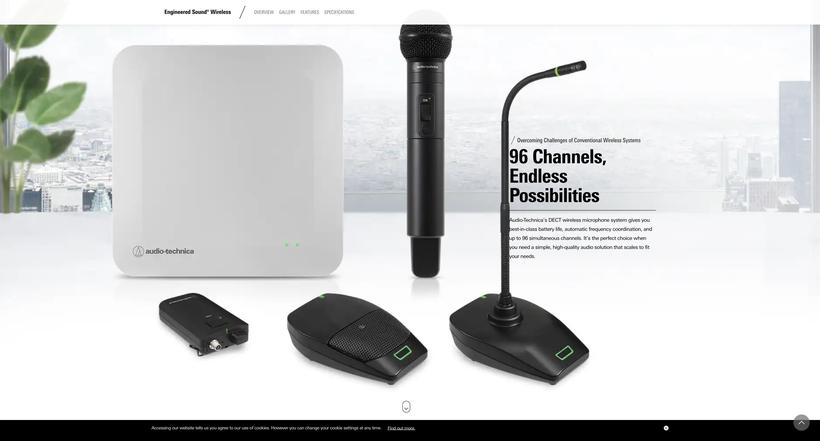 Task type: describe. For each thing, give the bounding box(es) containing it.
out
[[397, 425, 403, 430]]

cross image
[[665, 427, 667, 429]]

channels.
[[561, 235, 583, 241]]

agree
[[218, 425, 228, 430]]

scales
[[624, 244, 638, 250]]

solution
[[595, 244, 613, 250]]

gives
[[629, 217, 640, 223]]

0 horizontal spatial to
[[230, 425, 233, 430]]

life,
[[556, 226, 564, 232]]

up
[[509, 235, 515, 241]]

can
[[297, 425, 304, 430]]

fit
[[645, 244, 650, 250]]

however
[[271, 425, 288, 430]]

of
[[250, 425, 253, 430]]

features
[[301, 9, 319, 15]]

use
[[242, 425, 249, 430]]

0 horizontal spatial your
[[321, 425, 329, 430]]

cookies.
[[254, 425, 270, 430]]

gallery
[[279, 9, 295, 15]]

you right us
[[210, 425, 217, 430]]

battery
[[539, 226, 554, 232]]

you left can
[[289, 425, 296, 430]]

choice
[[618, 235, 632, 241]]

engineered sound® wireless
[[164, 9, 231, 16]]

system
[[611, 217, 627, 223]]

sound®
[[192, 9, 209, 16]]

accessing
[[151, 425, 171, 430]]

wireless
[[563, 217, 581, 223]]

coordination,
[[613, 226, 642, 232]]

any
[[364, 425, 371, 430]]

frequency
[[589, 226, 612, 232]]

dect
[[549, 217, 561, 223]]



Task type: locate. For each thing, give the bounding box(es) containing it.
2 vertical spatial to
[[230, 425, 233, 430]]

your down need
[[509, 253, 519, 259]]

that
[[614, 244, 623, 250]]

overview
[[254, 9, 274, 15]]

find
[[388, 425, 396, 430]]

1 vertical spatial your
[[321, 425, 329, 430]]

perfect
[[600, 235, 616, 241]]

website
[[180, 425, 194, 430]]

you up and
[[642, 217, 650, 223]]

change
[[305, 425, 319, 430]]

our
[[172, 425, 178, 430], [234, 425, 241, 430]]

and
[[644, 226, 652, 232]]

0 horizontal spatial our
[[172, 425, 178, 430]]

your
[[509, 253, 519, 259], [321, 425, 329, 430]]

needs.
[[521, 253, 536, 259]]

it's
[[584, 235, 591, 241]]

high-
[[553, 244, 565, 250]]

our left use
[[234, 425, 241, 430]]

time.
[[372, 425, 382, 430]]

us
[[204, 425, 209, 430]]

automatic
[[565, 226, 588, 232]]

microphone
[[583, 217, 610, 223]]

find out more. link
[[383, 423, 420, 433]]

to left fit
[[639, 244, 644, 250]]

accessing our website tells us you agree to our use of cookies. however you can change your cookie settings at any time.
[[151, 425, 383, 430]]

arrow up image
[[799, 420, 805, 426]]

engineered
[[164, 9, 191, 16]]

cookie
[[330, 425, 343, 430]]

tells
[[195, 425, 203, 430]]

find out more.
[[388, 425, 415, 430]]

a
[[531, 244, 534, 250]]

you down up
[[509, 244, 518, 250]]

to
[[517, 235, 521, 241], [639, 244, 644, 250], [230, 425, 233, 430]]

you
[[642, 217, 650, 223], [509, 244, 518, 250], [210, 425, 217, 430], [289, 425, 296, 430]]

settings
[[344, 425, 359, 430]]

technica's
[[524, 217, 547, 223]]

1 horizontal spatial our
[[234, 425, 241, 430]]

divider line image
[[236, 6, 249, 19]]

best-
[[509, 226, 520, 232]]

2 our from the left
[[234, 425, 241, 430]]

to right agree
[[230, 425, 233, 430]]

class
[[526, 226, 537, 232]]

the
[[592, 235, 599, 241]]

audio-
[[509, 217, 524, 223]]

more.
[[404, 425, 415, 430]]

when
[[634, 235, 646, 241]]

your inside the audio-technica's dect wireless microphone system gives you best-in-class battery life, automatic frequency coordination, and up to 96 simultaneous channels. it's the perfect choice when you need a simple, high-quality audio solution that scales to fit your needs.
[[509, 253, 519, 259]]

our left the website
[[172, 425, 178, 430]]

to left 96 in the right of the page
[[517, 235, 521, 241]]

simultaneous
[[529, 235, 560, 241]]

96
[[522, 235, 528, 241]]

simple,
[[535, 244, 552, 250]]

1 our from the left
[[172, 425, 178, 430]]

your left cookie
[[321, 425, 329, 430]]

at
[[360, 425, 363, 430]]

wireless
[[211, 9, 231, 16]]

1 horizontal spatial your
[[509, 253, 519, 259]]

0 vertical spatial your
[[509, 253, 519, 259]]

0 vertical spatial to
[[517, 235, 521, 241]]

1 vertical spatial to
[[639, 244, 644, 250]]

1 horizontal spatial to
[[517, 235, 521, 241]]

in-
[[520, 226, 526, 232]]

2 horizontal spatial to
[[639, 244, 644, 250]]

specifications
[[324, 9, 354, 15]]

audio
[[581, 244, 593, 250]]

need
[[519, 244, 530, 250]]

audio-technica's dect wireless microphone system gives you best-in-class battery life, automatic frequency coordination, and up to 96 simultaneous channels. it's the perfect choice when you need a simple, high-quality audio solution that scales to fit your needs.
[[509, 217, 652, 259]]

quality
[[565, 244, 580, 250]]



Task type: vqa. For each thing, say whether or not it's contained in the screenshot.
DECT
yes



